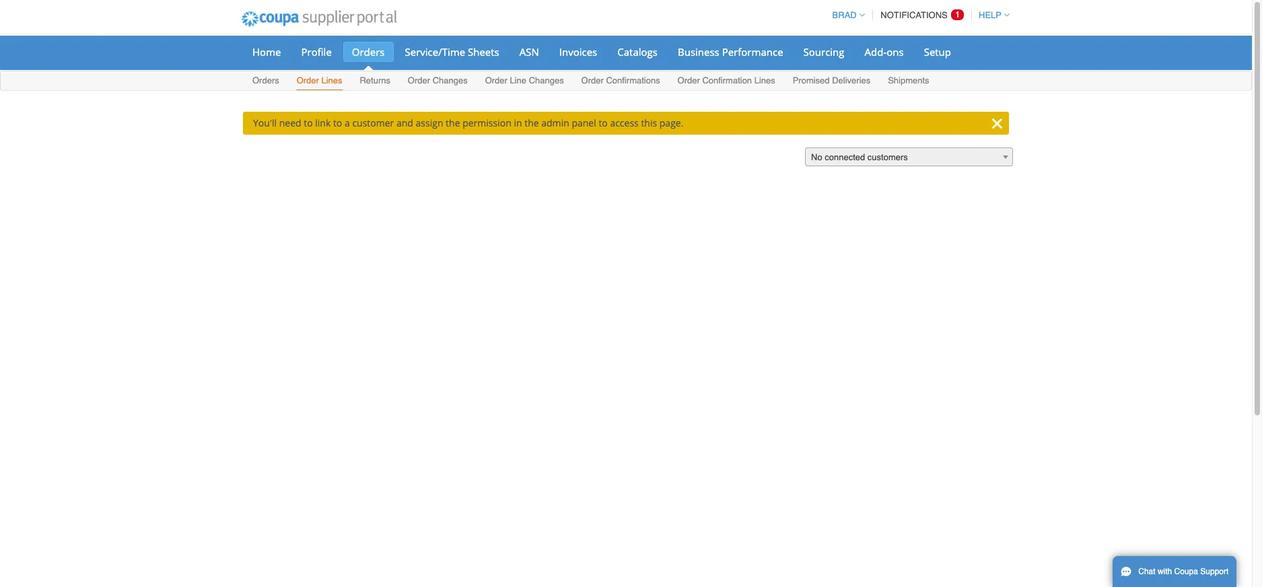 Task type: describe. For each thing, give the bounding box(es) containing it.
service/time sheets
[[405, 45, 499, 59]]

profile link
[[293, 42, 341, 62]]

0 horizontal spatial orders link
[[252, 73, 280, 90]]

shipments
[[888, 75, 929, 85]]

1 to from the left
[[304, 116, 313, 129]]

coupa supplier portal image
[[232, 2, 406, 36]]

access
[[610, 116, 639, 129]]

performance
[[722, 45, 783, 59]]

need
[[279, 116, 301, 129]]

home link
[[244, 42, 290, 62]]

order changes
[[408, 75, 468, 85]]

brad
[[832, 10, 857, 20]]

and
[[396, 116, 413, 129]]

1 the from the left
[[446, 116, 460, 129]]

order line changes
[[485, 75, 564, 85]]

chat with coupa support button
[[1113, 556, 1237, 587]]

lines inside order lines link
[[321, 75, 342, 85]]

page.
[[660, 116, 684, 129]]

order lines link
[[296, 73, 343, 90]]

1 changes from the left
[[433, 75, 468, 85]]

notifications 1
[[881, 9, 960, 20]]

support
[[1201, 567, 1229, 576]]

confirmation
[[702, 75, 752, 85]]

order lines
[[297, 75, 342, 85]]

in
[[514, 116, 522, 129]]

order confirmations
[[581, 75, 660, 85]]

connected
[[825, 152, 865, 162]]

deliveries
[[832, 75, 871, 85]]

promised deliveries link
[[792, 73, 871, 90]]

add-ons
[[865, 45, 904, 59]]

order confirmation lines
[[678, 75, 775, 85]]

catalogs
[[618, 45, 658, 59]]

order line changes link
[[484, 73, 565, 90]]

shipments link
[[887, 73, 930, 90]]

you'll need to link to a customer and assign the permission in the admin panel to access this page.
[[253, 116, 684, 129]]

confirmations
[[606, 75, 660, 85]]

sheets
[[468, 45, 499, 59]]

home
[[252, 45, 281, 59]]

returns
[[360, 75, 390, 85]]

promised deliveries
[[793, 75, 871, 85]]

customers
[[868, 152, 908, 162]]

No connected customers field
[[805, 147, 1013, 167]]

customer
[[352, 116, 394, 129]]

0 vertical spatial orders link
[[343, 42, 394, 62]]

invoices link
[[551, 42, 606, 62]]

brad link
[[826, 10, 865, 20]]

order for order lines
[[297, 75, 319, 85]]

order for order changes
[[408, 75, 430, 85]]

service/time sheets link
[[396, 42, 508, 62]]

promised
[[793, 75, 830, 85]]

add-
[[865, 45, 887, 59]]

orders for the left orders link
[[252, 75, 279, 85]]

order for order confirmation lines
[[678, 75, 700, 85]]

chat with coupa support
[[1139, 567, 1229, 576]]



Task type: vqa. For each thing, say whether or not it's contained in the screenshot.
left Tim
no



Task type: locate. For each thing, give the bounding box(es) containing it.
orders up returns on the left of the page
[[352, 45, 385, 59]]

setup link
[[915, 42, 960, 62]]

line
[[510, 75, 526, 85]]

2 horizontal spatial to
[[599, 116, 608, 129]]

orders link down home
[[252, 73, 280, 90]]

business performance link
[[669, 42, 792, 62]]

1 horizontal spatial the
[[525, 116, 539, 129]]

sourcing link
[[795, 42, 853, 62]]

No connected customers text field
[[806, 148, 1013, 167]]

chat
[[1139, 567, 1156, 576]]

lines down profile "link"
[[321, 75, 342, 85]]

3 order from the left
[[485, 75, 508, 85]]

1 vertical spatial orders link
[[252, 73, 280, 90]]

this
[[641, 116, 657, 129]]

0 horizontal spatial to
[[304, 116, 313, 129]]

order for order line changes
[[485, 75, 508, 85]]

permission
[[463, 116, 512, 129]]

orders for the top orders link
[[352, 45, 385, 59]]

orders down home
[[252, 75, 279, 85]]

0 horizontal spatial orders
[[252, 75, 279, 85]]

help
[[979, 10, 1002, 20]]

order down invoices
[[581, 75, 604, 85]]

1
[[955, 9, 960, 20]]

1 horizontal spatial changes
[[529, 75, 564, 85]]

order
[[297, 75, 319, 85], [408, 75, 430, 85], [485, 75, 508, 85], [581, 75, 604, 85], [678, 75, 700, 85]]

5 order from the left
[[678, 75, 700, 85]]

sourcing
[[804, 45, 845, 59]]

2 lines from the left
[[754, 75, 775, 85]]

business performance
[[678, 45, 783, 59]]

link
[[315, 116, 331, 129]]

1 vertical spatial orders
[[252, 75, 279, 85]]

2 order from the left
[[408, 75, 430, 85]]

notifications
[[881, 10, 948, 20]]

navigation containing notifications 1
[[826, 2, 1010, 28]]

lines down performance
[[754, 75, 775, 85]]

invoices
[[559, 45, 597, 59]]

order confirmations link
[[581, 73, 661, 90]]

with
[[1158, 567, 1172, 576]]

1 horizontal spatial to
[[333, 116, 342, 129]]

2 the from the left
[[525, 116, 539, 129]]

assign
[[416, 116, 443, 129]]

service/time
[[405, 45, 465, 59]]

no connected customers
[[811, 152, 908, 162]]

0 vertical spatial orders
[[352, 45, 385, 59]]

to left link
[[304, 116, 313, 129]]

2 to from the left
[[333, 116, 342, 129]]

1 horizontal spatial lines
[[754, 75, 775, 85]]

lines
[[321, 75, 342, 85], [754, 75, 775, 85]]

1 order from the left
[[297, 75, 319, 85]]

returns link
[[359, 73, 391, 90]]

0 horizontal spatial changes
[[433, 75, 468, 85]]

order down business
[[678, 75, 700, 85]]

0 horizontal spatial the
[[446, 116, 460, 129]]

catalogs link
[[609, 42, 666, 62]]

4 order from the left
[[581, 75, 604, 85]]

1 lines from the left
[[321, 75, 342, 85]]

the right 'in'
[[525, 116, 539, 129]]

order confirmation lines link
[[677, 73, 776, 90]]

orders
[[352, 45, 385, 59], [252, 75, 279, 85]]

changes down service/time sheets link
[[433, 75, 468, 85]]

order down profile "link"
[[297, 75, 319, 85]]

order down 'service/time'
[[408, 75, 430, 85]]

lines inside order confirmation lines link
[[754, 75, 775, 85]]

coupa
[[1174, 567, 1198, 576]]

no
[[811, 152, 822, 162]]

asn
[[520, 45, 539, 59]]

admin
[[541, 116, 569, 129]]

navigation
[[826, 2, 1010, 28]]

asn link
[[511, 42, 548, 62]]

order left "line"
[[485, 75, 508, 85]]

orders link
[[343, 42, 394, 62], [252, 73, 280, 90]]

to left 'a'
[[333, 116, 342, 129]]

panel
[[572, 116, 596, 129]]

1 horizontal spatial orders link
[[343, 42, 394, 62]]

ons
[[887, 45, 904, 59]]

changes right "line"
[[529, 75, 564, 85]]

order for order confirmations
[[581, 75, 604, 85]]

you'll
[[253, 116, 277, 129]]

changes
[[433, 75, 468, 85], [529, 75, 564, 85]]

setup
[[924, 45, 951, 59]]

the right assign
[[446, 116, 460, 129]]

0 horizontal spatial lines
[[321, 75, 342, 85]]

2 changes from the left
[[529, 75, 564, 85]]

add-ons link
[[856, 42, 913, 62]]

to
[[304, 116, 313, 129], [333, 116, 342, 129], [599, 116, 608, 129]]

orders link up returns on the left of the page
[[343, 42, 394, 62]]

a
[[345, 116, 350, 129]]

business
[[678, 45, 720, 59]]

the
[[446, 116, 460, 129], [525, 116, 539, 129]]

profile
[[301, 45, 332, 59]]

3 to from the left
[[599, 116, 608, 129]]

order changes link
[[407, 73, 468, 90]]

to right 'panel'
[[599, 116, 608, 129]]

help link
[[973, 10, 1010, 20]]

1 horizontal spatial orders
[[352, 45, 385, 59]]



